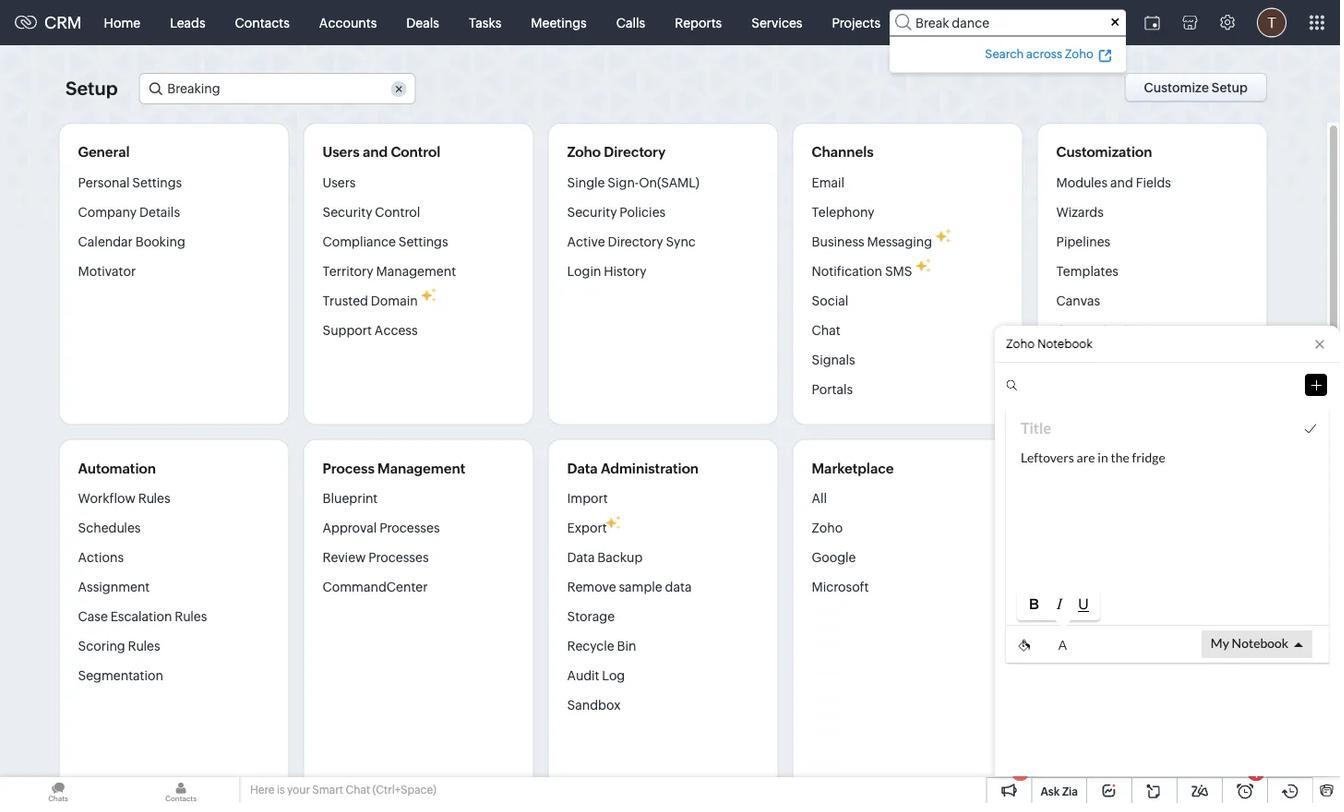 Task type: vqa. For each thing, say whether or not it's contained in the screenshot.
Multi-Select Lookup in the left of the page
no



Task type: describe. For each thing, give the bounding box(es) containing it.
1 vertical spatial control
[[375, 204, 420, 219]]

is
[[277, 784, 285, 796]]

audit log
[[567, 668, 625, 683]]

workflow
[[78, 491, 136, 506]]

0 horizontal spatial chat
[[346, 784, 370, 796]]

territory management link
[[323, 256, 456, 286]]

compliance
[[323, 234, 396, 249]]

scoring
[[78, 639, 125, 654]]

approval
[[323, 521, 377, 535]]

single
[[567, 175, 605, 190]]

zoho link
[[812, 513, 843, 543]]

projects link
[[817, 0, 896, 45]]

calls link
[[602, 0, 660, 45]]

crm
[[44, 13, 82, 32]]

commandcenter link
[[323, 572, 428, 602]]

sms
[[885, 264, 913, 278]]

log
[[602, 668, 625, 683]]

blueprint link
[[323, 490, 378, 513]]

0 horizontal spatial setup
[[66, 78, 118, 99]]

administration
[[601, 460, 699, 476]]

import link
[[567, 490, 608, 513]]

leads link
[[155, 0, 220, 45]]

social link
[[812, 286, 849, 315]]

trusted domain
[[323, 293, 418, 308]]

users and control
[[323, 144, 441, 160]]

users for users
[[323, 175, 356, 190]]

and for users
[[363, 144, 388, 160]]

all
[[812, 491, 827, 506]]

customize setup link
[[1125, 73, 1275, 102]]

settings for compliance settings
[[399, 234, 448, 249]]

process management
[[323, 460, 465, 476]]

create menu image
[[1053, 0, 1099, 45]]

smart
[[312, 784, 343, 796]]

security control link
[[323, 197, 420, 227]]

trusted
[[323, 293, 368, 308]]

case escalation rules link
[[78, 602, 207, 631]]

scoring rules
[[78, 639, 160, 654]]

setup inside button
[[1212, 80, 1248, 95]]

client script
[[1057, 639, 1131, 654]]

customize for customize home page
[[1057, 323, 1121, 337]]

(ctrl+space)
[[373, 784, 436, 796]]

export link
[[567, 513, 607, 543]]

users for users and control
[[323, 144, 360, 160]]

calendar booking link
[[78, 227, 185, 256]]

profile image
[[1257, 8, 1287, 37]]

modules and fields link
[[1057, 174, 1171, 197]]

modules and fields
[[1057, 175, 1171, 190]]

settings for personal settings
[[132, 175, 182, 190]]

signals link
[[812, 345, 856, 374]]

data for data administration
[[567, 460, 598, 476]]

customize home page
[[1057, 323, 1193, 337]]

support access link
[[323, 315, 418, 345]]

business
[[812, 234, 865, 249]]

contacts image
[[123, 777, 239, 803]]

review processes
[[323, 550, 429, 565]]

google link
[[812, 543, 856, 572]]

territory management
[[323, 264, 456, 278]]

segmentation link
[[78, 661, 163, 691]]

zoho directory
[[567, 144, 666, 160]]

motivator link
[[78, 256, 136, 286]]

zoho notebook
[[1006, 337, 1093, 351]]

zoho for zoho directory
[[567, 144, 601, 160]]

templates link
[[1057, 256, 1119, 286]]

ask zia
[[1041, 785, 1078, 798]]

deals
[[406, 15, 439, 30]]

script
[[1095, 639, 1131, 654]]

canvas link
[[1057, 286, 1101, 315]]

pipelines link
[[1057, 227, 1111, 256]]

active directory sync
[[567, 234, 696, 249]]

automation
[[78, 460, 156, 476]]

processes for review processes
[[369, 550, 429, 565]]

deals link
[[392, 0, 454, 45]]

chat link
[[812, 315, 841, 345]]

calendar image
[[1145, 15, 1160, 30]]

recycle bin
[[567, 639, 636, 654]]

audit log link
[[567, 661, 625, 691]]

zoho for zoho notebook
[[1006, 337, 1035, 351]]

notification sms link
[[812, 256, 913, 286]]

processes for approval processes
[[380, 521, 440, 535]]

history
[[604, 264, 647, 278]]

chats image
[[0, 777, 116, 803]]

calendar
[[78, 234, 133, 249]]

calls
[[616, 15, 646, 30]]

projects
[[832, 15, 881, 30]]

booking
[[135, 234, 185, 249]]

signals
[[812, 352, 856, 367]]

assignment link
[[78, 572, 150, 602]]

backup
[[598, 550, 643, 565]]

compliance settings link
[[323, 227, 448, 256]]

actions
[[78, 550, 124, 565]]

security control
[[323, 204, 420, 219]]

zoho for zoho link
[[812, 521, 843, 535]]

notebook
[[1038, 337, 1093, 351]]

space
[[1128, 460, 1169, 476]]

templates
[[1057, 264, 1119, 278]]

here is your smart chat (ctrl+space)
[[250, 784, 436, 796]]

workflow rules link
[[78, 490, 170, 513]]

escalation
[[110, 609, 172, 624]]

active
[[567, 234, 605, 249]]

Search text field
[[140, 74, 415, 103]]

support
[[323, 323, 372, 337]]

personal settings
[[78, 175, 182, 190]]

company
[[78, 204, 137, 219]]



Task type: locate. For each thing, give the bounding box(es) containing it.
and left 'fields'
[[1111, 175, 1133, 190]]

settings inside compliance settings link
[[399, 234, 448, 249]]

functions link
[[1057, 572, 1116, 602]]

profile element
[[1246, 0, 1298, 45]]

1 vertical spatial rules
[[175, 609, 207, 624]]

client
[[1057, 639, 1092, 654]]

search across zoho
[[985, 47, 1094, 60]]

directory
[[604, 144, 666, 160], [608, 234, 663, 249]]

management up approval processes link
[[378, 460, 465, 476]]

settings inside the personal settings link
[[132, 175, 182, 190]]

0 vertical spatial chat
[[812, 323, 841, 337]]

and up security control
[[363, 144, 388, 160]]

users up security control link
[[323, 175, 356, 190]]

1 horizontal spatial settings
[[399, 234, 448, 249]]

1 data from the top
[[567, 460, 598, 476]]

processes up review processes
[[380, 521, 440, 535]]

1 vertical spatial processes
[[369, 550, 429, 565]]

security
[[323, 204, 372, 219], [567, 204, 617, 219]]

2 security from the left
[[567, 204, 617, 219]]

0 vertical spatial directory
[[604, 144, 666, 160]]

rules
[[138, 491, 170, 506], [175, 609, 207, 624], [128, 639, 160, 654]]

notification
[[812, 264, 883, 278]]

management up domain at the left of page
[[376, 264, 456, 278]]

management for territory management
[[376, 264, 456, 278]]

zoho down all link in the right of the page
[[812, 521, 843, 535]]

recycle bin link
[[567, 631, 636, 661]]

management
[[376, 264, 456, 278], [378, 460, 465, 476]]

data backup link
[[567, 543, 643, 572]]

circuits link
[[1057, 602, 1103, 631]]

signals image
[[1099, 0, 1134, 45]]

and
[[363, 144, 388, 160], [1111, 175, 1133, 190]]

email
[[812, 175, 845, 190]]

directory down policies
[[608, 234, 663, 249]]

customize setup button
[[1125, 73, 1268, 102]]

settings up 'territory management'
[[399, 234, 448, 249]]

0 horizontal spatial home
[[104, 15, 140, 30]]

control up security control
[[391, 144, 441, 160]]

case
[[78, 609, 108, 624]]

here
[[250, 784, 275, 796]]

chat down social
[[812, 323, 841, 337]]

approval processes link
[[323, 513, 440, 543]]

case escalation rules
[[78, 609, 207, 624]]

0 vertical spatial management
[[376, 264, 456, 278]]

data down export
[[567, 550, 595, 565]]

0 vertical spatial settings
[[132, 175, 182, 190]]

single sign-on(saml)
[[567, 175, 700, 190]]

2 vertical spatial rules
[[128, 639, 160, 654]]

1 vertical spatial home
[[1123, 323, 1160, 337]]

recycle
[[567, 639, 615, 654]]

settings
[[132, 175, 182, 190], [399, 234, 448, 249]]

None field
[[139, 73, 416, 104]]

Search field
[[890, 10, 1126, 36]]

domain
[[371, 293, 418, 308]]

sample
[[619, 580, 663, 595]]

blueprint
[[323, 491, 378, 506]]

rules down case escalation rules link
[[128, 639, 160, 654]]

commandcenter
[[323, 580, 428, 595]]

users up users link
[[323, 144, 360, 160]]

control up compliance settings link
[[375, 204, 420, 219]]

personal settings link
[[78, 174, 182, 197]]

data
[[567, 460, 598, 476], [567, 550, 595, 565]]

developer
[[1057, 460, 1125, 476]]

microsoft
[[812, 580, 869, 595]]

translations link
[[1057, 345, 1129, 374]]

compliance settings
[[323, 234, 448, 249]]

pipelines
[[1057, 234, 1111, 249]]

export
[[567, 521, 607, 535]]

search
[[985, 47, 1024, 60]]

rules for workflow rules
[[138, 491, 170, 506]]

data backup
[[567, 550, 643, 565]]

settings up details
[[132, 175, 182, 190]]

developer space
[[1057, 460, 1169, 476]]

contacts link
[[220, 0, 304, 45]]

your
[[287, 784, 310, 796]]

zoho left notebook
[[1006, 337, 1035, 351]]

1 horizontal spatial security
[[567, 204, 617, 219]]

1 users from the top
[[323, 144, 360, 160]]

client script link
[[1057, 631, 1131, 661]]

process
[[323, 460, 375, 476]]

workflow rules
[[78, 491, 170, 506]]

0 horizontal spatial settings
[[132, 175, 182, 190]]

0 horizontal spatial and
[[363, 144, 388, 160]]

zoho down create menu image
[[1065, 47, 1094, 60]]

messaging
[[867, 234, 933, 249]]

schedules
[[78, 521, 141, 535]]

chat
[[812, 323, 841, 337], [346, 784, 370, 796]]

setup
[[66, 78, 118, 99], [1212, 80, 1248, 95]]

email link
[[812, 174, 845, 197]]

scoring rules link
[[78, 631, 160, 661]]

2 data from the top
[[567, 550, 595, 565]]

home left page
[[1123, 323, 1160, 337]]

customize
[[1144, 80, 1209, 95], [1057, 323, 1121, 337]]

calendar booking
[[78, 234, 185, 249]]

translations
[[1057, 352, 1129, 367]]

1 vertical spatial settings
[[399, 234, 448, 249]]

processes down the approval processes
[[369, 550, 429, 565]]

1 vertical spatial and
[[1111, 175, 1133, 190]]

customize for customize setup
[[1144, 80, 1209, 95]]

data up the import on the left of the page
[[567, 460, 598, 476]]

0 vertical spatial users
[[323, 144, 360, 160]]

directory for zoho
[[604, 144, 666, 160]]

data for data backup
[[567, 550, 595, 565]]

1 horizontal spatial customize
[[1144, 80, 1209, 95]]

customize down calendar image
[[1144, 80, 1209, 95]]

circuits
[[1057, 609, 1103, 624]]

and for modules
[[1111, 175, 1133, 190]]

login history
[[567, 264, 647, 278]]

setup down profile element
[[1212, 80, 1248, 95]]

rules right workflow
[[138, 491, 170, 506]]

0 vertical spatial rules
[[138, 491, 170, 506]]

functions
[[1057, 580, 1116, 595]]

directory for active
[[608, 234, 663, 249]]

1 vertical spatial management
[[378, 460, 465, 476]]

zoho up single
[[567, 144, 601, 160]]

0 vertical spatial and
[[363, 144, 388, 160]]

management for process management
[[378, 460, 465, 476]]

1 vertical spatial chat
[[346, 784, 370, 796]]

1 horizontal spatial chat
[[812, 323, 841, 337]]

1 horizontal spatial and
[[1111, 175, 1133, 190]]

business messaging
[[812, 234, 933, 249]]

directory up single sign-on(saml)
[[604, 144, 666, 160]]

services
[[752, 15, 803, 30]]

security up active
[[567, 204, 617, 219]]

zia
[[1062, 785, 1078, 798]]

0 vertical spatial customize
[[1144, 80, 1209, 95]]

security for security policies
[[567, 204, 617, 219]]

1 horizontal spatial setup
[[1212, 80, 1248, 95]]

chat right smart
[[346, 784, 370, 796]]

setup up general
[[66, 78, 118, 99]]

details
[[139, 204, 180, 219]]

customize setup
[[1144, 80, 1248, 95]]

page
[[1163, 323, 1193, 337]]

remove sample data link
[[567, 572, 692, 602]]

data administration
[[567, 460, 699, 476]]

canvas
[[1057, 293, 1101, 308]]

1 security from the left
[[323, 204, 372, 219]]

1 vertical spatial users
[[323, 175, 356, 190]]

1 vertical spatial data
[[567, 550, 595, 565]]

segmentation
[[78, 668, 163, 683]]

0 vertical spatial processes
[[380, 521, 440, 535]]

customize up translations link
[[1057, 323, 1121, 337]]

0 horizontal spatial security
[[323, 204, 372, 219]]

0 horizontal spatial customize
[[1057, 323, 1121, 337]]

rules right escalation
[[175, 609, 207, 624]]

fields
[[1136, 175, 1171, 190]]

security for security control
[[323, 204, 372, 219]]

customize inside button
[[1144, 80, 1209, 95]]

0 vertical spatial data
[[567, 460, 598, 476]]

security down users link
[[323, 204, 372, 219]]

0 vertical spatial home
[[104, 15, 140, 30]]

1 vertical spatial customize
[[1057, 323, 1121, 337]]

home right crm
[[104, 15, 140, 30]]

bin
[[617, 639, 636, 654]]

search across zoho link
[[983, 44, 1115, 63]]

ask
[[1041, 785, 1060, 798]]

policies
[[620, 204, 666, 219]]

storage
[[567, 609, 615, 624]]

1 horizontal spatial home
[[1123, 323, 1160, 337]]

customize home page link
[[1057, 315, 1193, 345]]

review processes link
[[323, 543, 429, 572]]

rules for scoring rules
[[128, 639, 160, 654]]

crm link
[[15, 13, 82, 32]]

0 vertical spatial control
[[391, 144, 441, 160]]

Other Modules field
[[896, 8, 935, 37]]

security policies
[[567, 204, 666, 219]]

2 users from the top
[[323, 175, 356, 190]]

tasks link
[[454, 0, 516, 45]]

portals link
[[812, 374, 853, 404]]

portals
[[812, 382, 853, 397]]

wizards link
[[1057, 197, 1104, 227]]

1 vertical spatial directory
[[608, 234, 663, 249]]



